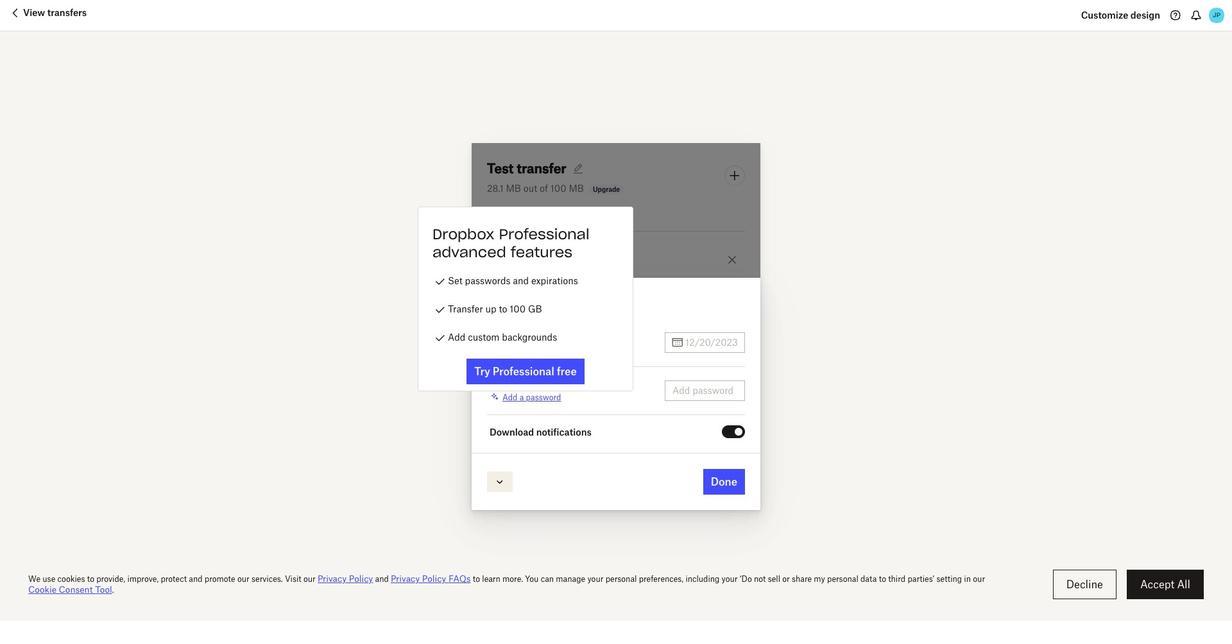 Task type: vqa. For each thing, say whether or not it's contained in the screenshot.
Upload
no



Task type: describe. For each thing, give the bounding box(es) containing it.
28.1 mb out of 100 mb
[[487, 183, 584, 194]]

expiration
[[547, 344, 583, 354]]

03-devhome_dm-4k.png row
[[472, 239, 761, 280]]

custom for set
[[517, 344, 544, 354]]

8.1 mb cell
[[487, 288, 722, 314]]

transfer for transfer settings
[[487, 292, 539, 308]]

added
[[563, 483, 585, 493]]

jp button
[[1207, 5, 1227, 26]]

up
[[486, 304, 497, 315]]

professional for advanced
[[499, 225, 590, 243]]

add for add custom backgrounds
[[448, 332, 466, 343]]

customize design
[[1082, 10, 1161, 21]]

features
[[511, 243, 573, 261]]

transfer settings
[[487, 292, 594, 308]]

to
[[499, 304, 508, 315]]

add a password link
[[503, 393, 561, 402]]

8.1 mb
[[518, 303, 543, 313]]

10.6
[[518, 344, 533, 354]]

design
[[1131, 10, 1161, 21]]

dropbox
[[433, 225, 495, 243]]

a
[[520, 393, 524, 402]]

passwords
[[465, 276, 511, 286]]

set passwords and expirations
[[448, 276, 578, 286]]

download notifications
[[490, 427, 592, 438]]

done button
[[703, 469, 745, 495]]

set for set passwords and expirations
[[448, 276, 463, 286]]

view transfers
[[23, 7, 87, 18]]

layers_dm-
[[533, 331, 584, 342]]

out
[[524, 183, 538, 194]]

mb left the "out"
[[506, 183, 521, 194]]

28.1
[[487, 183, 504, 194]]

try
[[475, 365, 490, 378]]

add a password
[[503, 393, 561, 402]]

Add password text field
[[673, 384, 738, 398]]

try professional free button
[[467, 359, 585, 385]]

transfer up to 100 gb
[[448, 304, 542, 315]]

mb left upgrade
[[569, 183, 584, 194]]

notifications
[[536, 427, 592, 438]]

gb
[[528, 304, 542, 315]]

settings
[[543, 292, 594, 308]]

transfer
[[517, 160, 567, 176]]

of
[[540, 183, 548, 194]]

expirations
[[532, 276, 578, 286]]

backgrounds
[[502, 332, 557, 343]]

04-layers_dm-4k.png 10.6 mb
[[518, 331, 615, 354]]



Task type: locate. For each thing, give the bounding box(es) containing it.
4k.png for layers_dm-
[[584, 331, 615, 342]]

dropbox professional advanced features
[[433, 225, 590, 261]]

100
[[551, 183, 567, 194], [510, 304, 526, 315]]

custom for add
[[468, 332, 500, 343]]

download
[[490, 427, 534, 438]]

12/20/2023
[[560, 468, 612, 479]]

4k.png down 8.1 mb cell
[[584, 331, 615, 342]]

1 horizontal spatial add
[[503, 393, 518, 402]]

customize
[[1082, 10, 1129, 21]]

04-layers_dm-4k.png row
[[472, 321, 761, 362]]

4k.png
[[598, 249, 629, 260], [584, 331, 615, 342]]

0 horizontal spatial tab
[[487, 201, 516, 231]]

free
[[557, 365, 577, 378]]

tab list
[[487, 201, 745, 231]]

set
[[448, 276, 463, 286], [503, 344, 515, 354]]

on
[[547, 468, 557, 479]]

transfer
[[487, 292, 539, 308], [448, 304, 483, 315]]

view
[[23, 7, 45, 18]]

4k.png inside cell
[[598, 249, 629, 260]]

test transfer
[[487, 160, 567, 176]]

no
[[513, 483, 523, 493]]

mb inside cell
[[530, 303, 543, 313]]

upgrade
[[593, 185, 620, 193]]

add for add a password
[[503, 393, 518, 402]]

1 vertical spatial 100
[[510, 304, 526, 315]]

1 vertical spatial add
[[503, 393, 518, 402]]

mb right 8.1 at the left of page
[[530, 303, 543, 313]]

1 horizontal spatial tab
[[526, 201, 561, 231]]

mb right 10.6
[[535, 344, 548, 354]]

1 horizontal spatial 100
[[551, 183, 567, 194]]

8.1
[[518, 303, 528, 313]]

transfer down set passwords and expirations
[[487, 292, 539, 308]]

professional inside try professional free button
[[493, 365, 555, 378]]

04-
[[518, 331, 533, 342]]

tab down the of
[[526, 201, 561, 231]]

100 right the to
[[510, 304, 526, 315]]

1 vertical spatial custom
[[517, 344, 544, 354]]

2 tab from the left
[[526, 201, 561, 231]]

1 vertical spatial set
[[503, 344, 515, 354]]

professional
[[499, 225, 590, 243], [493, 365, 555, 378]]

4k.png for devhome_dm-
[[598, 249, 629, 260]]

0 horizontal spatial set
[[448, 276, 463, 286]]

0 vertical spatial 4k.png
[[598, 249, 629, 260]]

professional up 03- on the top of the page
[[499, 225, 590, 243]]

view transfers button
[[8, 5, 87, 26]]

0 vertical spatial add
[[448, 332, 466, 343]]

test
[[487, 160, 514, 176]]

mb
[[506, 183, 521, 194], [569, 183, 584, 194], [530, 303, 543, 313], [535, 344, 548, 354]]

try professional free
[[475, 365, 577, 378]]

expires on 12/20/2023 no password added
[[513, 468, 612, 493]]

customize design button
[[1082, 5, 1161, 26]]

4k.png up 8.1 mb cell
[[598, 249, 629, 260]]

0 vertical spatial professional
[[499, 225, 590, 243]]

and
[[513, 276, 529, 286]]

custom down up
[[468, 332, 500, 343]]

0 vertical spatial 100
[[551, 183, 567, 194]]

advanced
[[433, 243, 506, 261]]

0 horizontal spatial add
[[448, 332, 466, 343]]

password
[[490, 378, 532, 389]]

password right a
[[526, 393, 561, 402]]

0 vertical spatial password
[[526, 393, 561, 402]]

1 vertical spatial 4k.png
[[584, 331, 615, 342]]

transfer left up
[[448, 304, 483, 315]]

100 right the of
[[551, 183, 567, 194]]

0 horizontal spatial transfer
[[448, 304, 483, 315]]

add custom backgrounds
[[448, 332, 557, 343]]

4k.png inside 04-layers_dm-4k.png 10.6 mb
[[584, 331, 615, 342]]

03-devhome_dm-4k.png cell
[[487, 247, 722, 273]]

1 tab from the left
[[487, 201, 516, 231]]

set down the advanced
[[448, 276, 463, 286]]

1 vertical spatial professional
[[493, 365, 555, 378]]

tab
[[487, 201, 516, 231], [526, 201, 561, 231]]

jp
[[1213, 11, 1221, 19]]

professional inside dropbox professional advanced features
[[499, 225, 590, 243]]

0 vertical spatial custom
[[468, 332, 500, 343]]

password down on
[[525, 483, 561, 493]]

expires
[[513, 468, 544, 479]]

professional for free
[[493, 365, 555, 378]]

expiration
[[490, 330, 535, 341]]

done
[[711, 475, 738, 488]]

devhome_dm-
[[533, 249, 598, 260]]

set custom expiration
[[503, 344, 583, 354]]

1 horizontal spatial transfer
[[487, 292, 539, 308]]

add down transfer up to 100 gb
[[448, 332, 466, 343]]

custom
[[468, 332, 500, 343], [517, 344, 544, 354]]

None text field
[[686, 335, 738, 350]]

mb inside 04-layers_dm-4k.png 10.6 mb
[[535, 344, 548, 354]]

set down add custom backgrounds
[[503, 344, 515, 354]]

add left a
[[503, 393, 518, 402]]

add
[[448, 332, 466, 343], [503, 393, 518, 402]]

set for set custom expiration
[[503, 344, 515, 354]]

1 vertical spatial password
[[525, 483, 561, 493]]

0 vertical spatial set
[[448, 276, 463, 286]]

transfer for transfer up to 100 gb
[[448, 304, 483, 315]]

04-layers_dm-4k.png cell
[[487, 329, 722, 355]]

03-devhome_dm-4k.png
[[518, 249, 629, 260]]

professional up password
[[493, 365, 555, 378]]

03-
[[518, 249, 533, 260]]

0 horizontal spatial 100
[[510, 304, 526, 315]]

0 horizontal spatial custom
[[468, 332, 500, 343]]

tab down the 28.1
[[487, 201, 516, 231]]

custom down backgrounds
[[517, 344, 544, 354]]

password inside expires on 12/20/2023 no password added
[[525, 483, 561, 493]]

1 horizontal spatial custom
[[517, 344, 544, 354]]

1 horizontal spatial set
[[503, 344, 515, 354]]

transfers
[[47, 7, 87, 18]]

password
[[526, 393, 561, 402], [525, 483, 561, 493]]

set custom expiration link
[[503, 344, 583, 354]]



